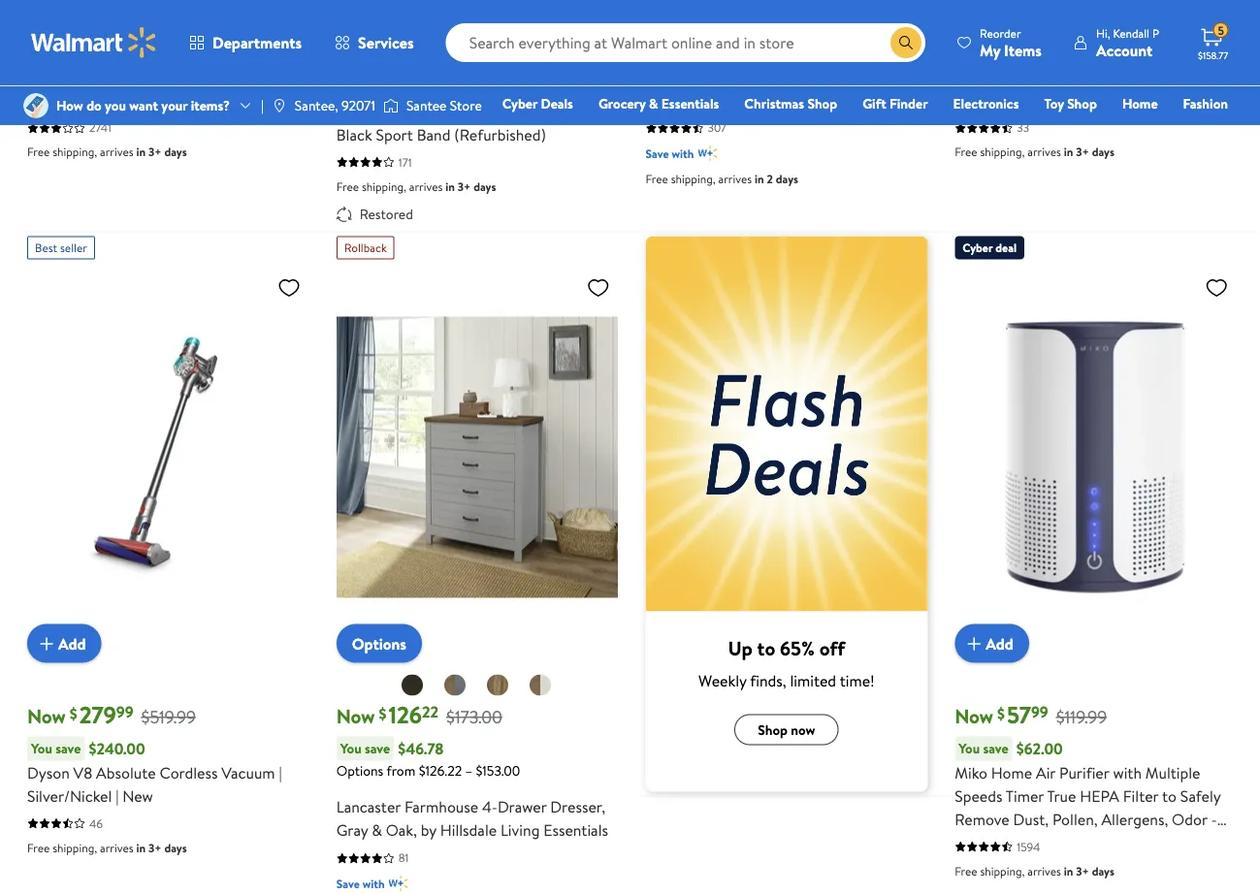 Task type: vqa. For each thing, say whether or not it's contained in the screenshot.
23
no



Task type: describe. For each thing, give the bounding box(es) containing it.
in down how do you want your items? at the top left
[[136, 144, 146, 160]]

gym,
[[1104, 43, 1139, 64]]

up to 65% off weekly finds, limited time!
[[699, 635, 875, 691]]

silver/nickel
[[27, 785, 112, 807]]

gray inside lancaster farmhouse 4-drawer dresser, gray & oak, by hillsdale living essentials
[[336, 820, 368, 841]]

0 vertical spatial &
[[649, 94, 658, 113]]

gift
[[863, 94, 886, 113]]

3+ down want
[[148, 144, 162, 160]]

– for $110.99
[[466, 42, 473, 61]]

add to cart image
[[35, 632, 58, 655]]

with inside you save $62.00 miko home air purifier with multiple speeds timer true hepa filter to safely remove dust, pollen, allergens, odor - 400 sqft coverage
[[1113, 762, 1142, 783]]

apple
[[401, 77, 440, 99]]

espresso image
[[401, 674, 424, 697]]

electronics
[[953, 94, 1019, 113]]

shop for christmas shop
[[808, 94, 837, 113]]

hoverstar
[[27, 43, 94, 64]]

seller
[[60, 240, 87, 256]]

days for $120.99
[[776, 171, 798, 187]]

2 vertical spatial |
[[116, 785, 119, 807]]

1 horizontal spatial walmart plus image
[[698, 144, 717, 163]]

bluetooth
[[27, 66, 94, 87]]

filter
[[1123, 785, 1159, 807]]

now for 57
[[955, 703, 993, 730]]

black
[[336, 124, 372, 145]]

new
[[122, 785, 153, 807]]

$169.00
[[419, 42, 463, 61]]

space
[[394, 101, 434, 122]]

lancaster farmhouse 4-drawer dresser, gray & oak, by hillsdale living essentials image
[[336, 267, 618, 648]]

- right gps
[[580, 77, 586, 99]]

65%
[[780, 635, 815, 662]]

you save $110.99 options from $169.00 – $219.00
[[336, 19, 521, 61]]

307
[[708, 119, 727, 136]]

dumbbells
[[1141, 66, 1212, 87]]

walmart+ link
[[1162, 120, 1237, 141]]

debit
[[1112, 121, 1145, 140]]

you for $110.99
[[340, 20, 361, 39]]

farmhouse
[[405, 797, 478, 818]]

free down unicorn
[[27, 144, 50, 160]]

hi, kendall p account
[[1096, 25, 1159, 61]]

grocery & essentials link
[[590, 93, 728, 114]]

free shipping, arrives in 3+ days down 'registry'
[[955, 144, 1115, 160]]

sqft
[[987, 832, 1015, 853]]

my
[[980, 39, 1000, 61]]

Search search field
[[446, 23, 926, 62]]

free shipping, arrives in 3+ days for $110.99
[[336, 178, 496, 195]]

cyber deal
[[963, 240, 1017, 256]]

miko home air purifier with multiple speeds timer true hepa filter to safely remove dust, pollen, allergens, odor - 400 sqft coverage image
[[955, 267, 1236, 648]]

reorder my items
[[980, 25, 1042, 61]]

days for $119.99
[[1092, 863, 1115, 880]]

$519.99
[[141, 705, 196, 729]]

– for $173.00
[[465, 761, 473, 780]]

lancaster
[[336, 797, 401, 818]]

shipping, down 2741 at top left
[[53, 144, 97, 160]]

auto link
[[942, 120, 988, 141]]

from for $110.99
[[387, 42, 415, 61]]

cyber deals
[[502, 94, 573, 113]]

99 for 279
[[116, 702, 133, 723]]

$46.78
[[398, 738, 444, 760]]

add to favorites list, lancaster farmhouse 4-drawer dresser, gray & oak, by hillsdale living essentials image
[[587, 275, 610, 299]]

options inside options link
[[352, 633, 406, 654]]

essentials inside lancaster farmhouse 4-drawer dresser, gray & oak, by hillsdale living essentials
[[543, 820, 608, 841]]

cordless
[[160, 762, 218, 783]]

with up free shipping, arrives in 2 days
[[672, 145, 694, 162]]

absolute
[[96, 762, 156, 783]]

$110.99
[[398, 19, 446, 40]]

cyber for cyber deal
[[963, 240, 993, 256]]

unicorn
[[27, 113, 81, 134]]

arrives for $120.99
[[718, 171, 752, 187]]

0 vertical spatial save
[[646, 145, 669, 162]]

you
[[105, 96, 126, 115]]

toy shop link
[[1036, 93, 1106, 114]]

grocery & essentials
[[598, 94, 719, 113]]

up
[[728, 635, 753, 662]]

92071
[[342, 96, 375, 115]]

shop for toy shop
[[1067, 94, 1097, 113]]

drawer
[[498, 797, 547, 818]]

restored apple watch series 6 gps - 40mm - space gray aluminum case - black sport band (refurbished)
[[336, 77, 587, 145]]

free shipping, arrives in 3+ days down 2741 at top left
[[27, 144, 187, 160]]

3+ for $519.99
[[148, 840, 162, 856]]

gps
[[547, 77, 576, 99]]

you save $120.99 ihome autovac nova s1 robot vacuum with lidar navigation, 150 min runtime, 2700pa suction
[[646, 19, 921, 111]]

search icon image
[[898, 35, 914, 50]]

you for $46.78
[[340, 739, 361, 758]]

vacuum inside the you save $240.00 dyson v8 absolute cordless vacuum | silver/nickel | new
[[222, 762, 275, 783]]

99 for 57
[[1031, 702, 1048, 723]]

now for 126
[[336, 703, 375, 730]]

home inside you save $62.00 miko home air purifier with multiple speeds timer true hepa filter to safely remove dust, pollen, allergens, odor - 400 sqft coverage
[[991, 762, 1032, 783]]

santee, 92071
[[295, 96, 375, 115]]

with inside you save $30.00 hoverstar flash wheel hoverboard 6.5 in., bluetooth speaker with led light, self balancing wheel, electric scooter, unicorn
[[155, 66, 183, 87]]

add button for 279
[[27, 624, 101, 663]]

& inside lancaster farmhouse 4-drawer dresser, gray & oak, by hillsdale living essentials
[[372, 820, 382, 841]]

add button for 57
[[955, 624, 1029, 663]]

you for $240.00
[[31, 739, 52, 758]]

electronics link
[[944, 93, 1028, 114]]

essentials inside the "grocery & essentials" link
[[662, 94, 719, 113]]

restored for restored apple watch series 6 gps - 40mm - space gray aluminum case - black sport band (refurbished)
[[336, 77, 398, 99]]

fitrx
[[955, 43, 990, 64]]

gray image
[[443, 674, 467, 697]]

- inside you save $62.00 miko home air purifier with multiple speeds timer true hepa filter to safely remove dust, pollen, allergens, odor - 400 sqft coverage
[[1211, 809, 1217, 830]]

santee store
[[406, 96, 482, 115]]

shipping, for $519.99
[[53, 840, 97, 856]]

in for $119.99
[[1064, 863, 1073, 880]]

$219.00
[[477, 42, 521, 61]]

5
[[1218, 22, 1224, 39]]

p
[[1152, 25, 1159, 41]]

you for $120.99
[[650, 20, 671, 39]]

navigation,
[[725, 66, 801, 87]]

save for $120.99
[[674, 20, 699, 39]]

save for $240.00
[[56, 739, 81, 758]]

toy shop
[[1044, 94, 1097, 113]]

$ for 279
[[70, 703, 77, 724]]

dust,
[[1013, 809, 1049, 830]]

multiple
[[1146, 762, 1201, 783]]

shipping, for $110.99
[[362, 178, 406, 195]]

santee
[[406, 96, 447, 115]]

band
[[417, 124, 451, 145]]

free for $120.99
[[646, 171, 668, 187]]

reorder
[[980, 25, 1021, 41]]

home link
[[1114, 93, 1167, 114]]

limited
[[790, 670, 836, 691]]

add for 57
[[986, 633, 1014, 654]]

arrives down 2741 at top left
[[100, 144, 133, 160]]

barbell
[[983, 89, 1030, 111]]

now $ 57 99 $119.99
[[955, 699, 1107, 732]]

 image for santee, 92071
[[271, 98, 287, 114]]

arrives for $119.99
[[1028, 863, 1061, 880]]

lidar
[[678, 66, 722, 87]]

knotty oak image
[[486, 674, 509, 697]]

you save $110.00 fitrx 2-in-1 smartbell gym, interchangeable adjustable dumbbells and barbell weight set, 100lbs.
[[955, 19, 1212, 111]]

you save $30.00 hoverstar flash wheel hoverboard 6.5 in., bluetooth speaker with led light, self balancing wheel, electric scooter, unicorn
[[27, 19, 309, 134]]

wheel
[[136, 43, 178, 64]]

hi,
[[1096, 25, 1110, 41]]

fashion link
[[1174, 93, 1237, 114]]

Walmart Site-Wide search field
[[446, 23, 926, 62]]

arrives for $110.99
[[409, 178, 443, 195]]

in down fashion auto
[[1064, 144, 1073, 160]]

gift finder link
[[854, 93, 937, 114]]

set,
[[1085, 89, 1111, 111]]



Task type: locate. For each thing, give the bounding box(es) containing it.
from
[[387, 42, 415, 61], [387, 761, 415, 780]]

with
[[155, 66, 183, 87], [646, 66, 674, 87], [672, 145, 694, 162], [1113, 762, 1142, 783], [363, 876, 385, 892]]

you
[[31, 20, 52, 39], [340, 20, 361, 39], [650, 20, 671, 39], [959, 20, 980, 39], [31, 739, 52, 758], [340, 739, 361, 758], [959, 739, 980, 758]]

items?
[[191, 96, 230, 115]]

2 now from the left
[[336, 703, 375, 730]]

gray inside restored apple watch series 6 gps - 40mm - space gray aluminum case - black sport band (refurbished)
[[438, 101, 470, 122]]

christmas
[[744, 94, 804, 113]]

99 inside now $ 57 99 $119.99
[[1031, 702, 1048, 723]]

99 up $62.00
[[1031, 702, 1048, 723]]

0 vertical spatial cyber
[[502, 94, 538, 113]]

1 99 from the left
[[116, 702, 133, 723]]

you up fitrx
[[959, 20, 980, 39]]

now $ 126 22 $173.00
[[336, 699, 502, 732]]

days for $519.99
[[164, 840, 187, 856]]

1 vertical spatial –
[[465, 761, 473, 780]]

save with down the lancaster on the bottom left of page
[[336, 876, 385, 892]]

options up espresso image
[[352, 633, 406, 654]]

$ inside now $ 279 99 $519.99
[[70, 703, 77, 724]]

self
[[260, 66, 286, 87]]

– inside you save $46.78 options from $126.22 – $153.00
[[465, 761, 473, 780]]

3 $ from the left
[[997, 703, 1005, 724]]

– right $126.22
[[465, 761, 473, 780]]

you inside you save $46.78 options from $126.22 – $153.00
[[340, 739, 361, 758]]

save for $30.00
[[56, 20, 81, 39]]

$240.00
[[89, 738, 145, 760]]

you inside you save $30.00 hoverstar flash wheel hoverboard 6.5 in., bluetooth speaker with led light, self balancing wheel, electric scooter, unicorn
[[31, 20, 52, 39]]

$ inside now $ 57 99 $119.99
[[997, 703, 1005, 724]]

in.,
[[289, 43, 309, 64]]

days for $110.99
[[474, 178, 496, 195]]

days down cordless
[[164, 840, 187, 856]]

–
[[466, 42, 473, 61], [465, 761, 473, 780]]

now left the 126
[[336, 703, 375, 730]]

save inside you save $120.99 ihome autovac nova s1 robot vacuum with lidar navigation, 150 min runtime, 2700pa suction
[[674, 20, 699, 39]]

3+ for $110.99
[[458, 178, 471, 195]]

weight
[[1033, 89, 1081, 111]]

pollen,
[[1053, 809, 1098, 830]]

- right odor
[[1211, 809, 1217, 830]]

in down 'new'
[[136, 840, 146, 856]]

save up my
[[983, 20, 1009, 39]]

33
[[1017, 119, 1029, 136]]

1 horizontal spatial save
[[646, 145, 669, 162]]

1 add from the left
[[58, 633, 86, 654]]

walmart plus image down 81
[[389, 874, 408, 894]]

free shipping, arrives in 3+ days for $119.99
[[955, 863, 1115, 880]]

save up the ihome
[[674, 20, 699, 39]]

arrives down '46'
[[100, 840, 133, 856]]

runtime,
[[861, 66, 921, 87]]

$ left '57'
[[997, 703, 1005, 724]]

0 horizontal spatial vacuum
[[222, 762, 275, 783]]

0 horizontal spatial add button
[[27, 624, 101, 663]]

home up timer
[[991, 762, 1032, 783]]

0 vertical spatial home
[[1122, 94, 1158, 113]]

save for $46.78
[[365, 739, 390, 758]]

$ inside now $ 126 22 $173.00
[[379, 703, 387, 724]]

0 vertical spatial –
[[466, 42, 473, 61]]

off white image
[[529, 674, 552, 697]]

1 shop from the left
[[808, 94, 837, 113]]

2 $ from the left
[[379, 703, 387, 724]]

with down the lancaster on the bottom left of page
[[363, 876, 385, 892]]

gift finder
[[863, 94, 928, 113]]

with inside you save $120.99 ihome autovac nova s1 robot vacuum with lidar navigation, 150 min runtime, 2700pa suction
[[646, 66, 674, 87]]

0 vertical spatial vacuum
[[855, 43, 908, 64]]

free shipping, arrives in 2 days
[[646, 171, 798, 187]]

2700pa
[[646, 89, 696, 111]]

free shipping, arrives in 3+ days for $519.99
[[27, 840, 187, 856]]

1 horizontal spatial add button
[[955, 624, 1029, 663]]

1 horizontal spatial &
[[649, 94, 658, 113]]

save inside the you save $240.00 dyson v8 absolute cordless vacuum | silver/nickel | new
[[56, 739, 81, 758]]

6
[[535, 77, 543, 99]]

& left oak,
[[372, 820, 382, 841]]

free for $519.99
[[27, 840, 50, 856]]

0 horizontal spatial walmart plus image
[[389, 874, 408, 894]]

1 horizontal spatial shop
[[1067, 94, 1097, 113]]

days down (refurbished) at top
[[474, 178, 496, 195]]

vacuum up runtime,
[[855, 43, 908, 64]]

add button up '57'
[[955, 624, 1029, 663]]

now left '57'
[[955, 703, 993, 730]]

in for $519.99
[[136, 840, 146, 856]]

best
[[35, 240, 57, 256]]

living
[[501, 820, 540, 841]]

you inside you save $62.00 miko home air purifier with multiple speeds timer true hepa filter to safely remove dust, pollen, allergens, odor - 400 sqft coverage
[[959, 739, 980, 758]]

want
[[129, 96, 158, 115]]

options inside you save $110.99 options from $169.00 – $219.00
[[336, 42, 384, 61]]

 image for santee store
[[383, 96, 399, 115]]

1 vertical spatial from
[[387, 761, 415, 780]]

you save $240.00 dyson v8 absolute cordless vacuum | silver/nickel | new
[[27, 738, 282, 807]]

add up '279'
[[58, 633, 86, 654]]

shipping, down '307'
[[671, 171, 716, 187]]

1 from from the top
[[387, 42, 415, 61]]

options inside you save $46.78 options from $126.22 – $153.00
[[336, 761, 384, 780]]

you inside you save $120.99 ihome autovac nova s1 robot vacuum with lidar navigation, 150 min runtime, 2700pa suction
[[650, 20, 671, 39]]

to right up
[[757, 635, 775, 662]]

22
[[422, 702, 439, 723]]

$120.99
[[707, 19, 758, 40]]

now inside now $ 279 99 $519.99
[[27, 703, 66, 730]]

with up filter
[[1113, 762, 1142, 783]]

3+ down one
[[1076, 144, 1089, 160]]

save inside you save $62.00 miko home air purifier with multiple speeds timer true hepa filter to safely remove dust, pollen, allergens, odor - 400 sqft coverage
[[983, 739, 1009, 758]]

0 horizontal spatial home
[[991, 762, 1032, 783]]

arrives down 1594
[[1028, 863, 1061, 880]]

one debit link
[[1071, 120, 1154, 141]]

registry link
[[996, 120, 1063, 141]]

now inside now $ 126 22 $173.00
[[336, 703, 375, 730]]

gray down watch
[[438, 101, 470, 122]]

save left $46.78
[[365, 739, 390, 758]]

you inside the you save $240.00 dyson v8 absolute cordless vacuum | silver/nickel | new
[[31, 739, 52, 758]]

registry
[[1005, 121, 1054, 140]]

99 inside now $ 279 99 $519.99
[[116, 702, 133, 723]]

fashion auto
[[951, 94, 1228, 140]]

1 horizontal spatial home
[[1122, 94, 1158, 113]]

6.5
[[265, 43, 286, 64]]

vacuum inside you save $120.99 ihome autovac nova s1 robot vacuum with lidar navigation, 150 min runtime, 2700pa suction
[[855, 43, 908, 64]]

you up the lancaster on the bottom left of page
[[340, 739, 361, 758]]

from inside you save $110.99 options from $169.00 – $219.00
[[387, 42, 415, 61]]

to down multiple
[[1162, 785, 1177, 807]]

2741
[[89, 119, 111, 136]]

save down the lancaster on the bottom left of page
[[336, 876, 360, 892]]

in for $110.99
[[445, 178, 455, 195]]

0 horizontal spatial 99
[[116, 702, 133, 723]]

free shipping, arrives in 3+ days down 1594
[[955, 863, 1115, 880]]

3 now from the left
[[955, 703, 993, 730]]

save for $110.00
[[983, 20, 1009, 39]]

you for $62.00
[[959, 739, 980, 758]]

save with down the "grocery & essentials" link
[[646, 145, 694, 162]]

$ left '279'
[[70, 703, 77, 724]]

in left 2
[[755, 171, 764, 187]]

1 $ from the left
[[70, 703, 77, 724]]

cyber deals link
[[494, 93, 582, 114]]

1 horizontal spatial now
[[336, 703, 375, 730]]

options up the lancaster on the bottom left of page
[[336, 761, 384, 780]]

timer
[[1006, 785, 1044, 807]]

restored up rollback
[[360, 204, 413, 223]]

services button
[[318, 19, 430, 66]]

s1
[[793, 43, 806, 64]]

 image
[[23, 93, 49, 118]]

free down "auto" link at the top of page
[[955, 144, 977, 160]]

days down one debit
[[1092, 144, 1115, 160]]

1 now from the left
[[27, 703, 66, 730]]

| right cordless
[[279, 762, 282, 783]]

from down the $110.99
[[387, 42, 415, 61]]

free for $119.99
[[955, 863, 977, 880]]

add to cart image
[[963, 632, 986, 655]]

1 horizontal spatial  image
[[383, 96, 399, 115]]

1 vertical spatial to
[[1162, 785, 1177, 807]]

 image down self
[[271, 98, 287, 114]]

arrives for $519.99
[[100, 840, 133, 856]]

hepa
[[1080, 785, 1119, 807]]

1 horizontal spatial vacuum
[[855, 43, 908, 64]]

vacuum right cordless
[[222, 762, 275, 783]]

days right 2
[[776, 171, 798, 187]]

| down self
[[261, 96, 264, 115]]

light,
[[219, 66, 257, 87]]

0 horizontal spatial to
[[757, 635, 775, 662]]

you inside you save $110.00 fitrx 2-in-1 smartbell gym, interchangeable adjustable dumbbells and barbell weight set, 100lbs.
[[959, 20, 980, 39]]

free for $110.99
[[336, 178, 359, 195]]

0 horizontal spatial gray
[[336, 820, 368, 841]]

& right the grocery
[[649, 94, 658, 113]]

2 vertical spatial options
[[336, 761, 384, 780]]

0 horizontal spatial add
[[58, 633, 86, 654]]

options up 92071
[[336, 42, 384, 61]]

save inside you save $46.78 options from $126.22 – $153.00
[[365, 739, 390, 758]]

1 horizontal spatial to
[[1162, 785, 1177, 807]]

restored for restored
[[360, 204, 413, 223]]

free down black
[[336, 178, 359, 195]]

1 horizontal spatial add
[[986, 633, 1014, 654]]

(refurbished)
[[454, 124, 546, 145]]

free down the "400"
[[955, 863, 977, 880]]

arrives down 171
[[409, 178, 443, 195]]

add for 279
[[58, 633, 86, 654]]

1 horizontal spatial gray
[[438, 101, 470, 122]]

you save $46.78 options from $126.22 – $153.00
[[336, 738, 520, 780]]

lancaster farmhouse 4-drawer dresser, gray & oak, by hillsdale living essentials
[[336, 797, 608, 841]]

electric
[[145, 89, 197, 111]]

arrives down 'registry'
[[1028, 144, 1061, 160]]

0 horizontal spatial  image
[[271, 98, 287, 114]]

free down the "grocery & essentials" link
[[646, 171, 668, 187]]

to
[[757, 635, 775, 662], [1162, 785, 1177, 807]]

save up miko
[[983, 739, 1009, 758]]

2 add from the left
[[986, 633, 1014, 654]]

essentials down dresser,
[[543, 820, 608, 841]]

you left the $110.99
[[340, 20, 361, 39]]

add to favorites list, miko home air purifier with multiple speeds timer true hepa filter to safely remove dust, pollen, allergens, odor - 400 sqft coverage image
[[1205, 275, 1228, 299]]

$126.22
[[419, 761, 462, 780]]

0 vertical spatial to
[[757, 635, 775, 662]]

options for $173.00
[[336, 761, 384, 780]]

1 vertical spatial options
[[352, 633, 406, 654]]

now $ 279 99 $519.99
[[27, 699, 196, 732]]

you up dyson
[[31, 739, 52, 758]]

free
[[27, 144, 50, 160], [955, 144, 977, 160], [646, 171, 668, 187], [336, 178, 359, 195], [27, 840, 50, 856], [955, 863, 977, 880]]

home up debit at the right of the page
[[1122, 94, 1158, 113]]

&
[[649, 94, 658, 113], [372, 820, 382, 841]]

0 horizontal spatial now
[[27, 703, 66, 730]]

in down coverage
[[1064, 863, 1073, 880]]

1 vertical spatial save
[[336, 876, 360, 892]]

0 horizontal spatial essentials
[[543, 820, 608, 841]]

 image up "sport"
[[383, 96, 399, 115]]

0 horizontal spatial cyber
[[502, 94, 538, 113]]

save inside you save $110.99 options from $169.00 – $219.00
[[365, 20, 390, 39]]

you for $30.00
[[31, 20, 52, 39]]

hillsdale
[[440, 820, 497, 841]]

1 horizontal spatial cyber
[[963, 240, 993, 256]]

allergens,
[[1102, 809, 1168, 830]]

account
[[1096, 39, 1153, 61]]

0 horizontal spatial $
[[70, 703, 77, 724]]

fashion
[[1183, 94, 1228, 113]]

– left $219.00
[[466, 42, 473, 61]]

add button up '279'
[[27, 624, 101, 663]]

restored up 40mm
[[336, 77, 398, 99]]

0 horizontal spatial save with
[[336, 876, 385, 892]]

shipping, down 33
[[980, 144, 1025, 160]]

99 up $240.00
[[116, 702, 133, 723]]

now inside now $ 57 99 $119.99
[[955, 703, 993, 730]]

1 vertical spatial vacuum
[[222, 762, 275, 783]]

0 vertical spatial gray
[[438, 101, 470, 122]]

deal
[[996, 240, 1017, 256]]

0 vertical spatial save with
[[646, 145, 694, 162]]

add up '57'
[[986, 633, 1014, 654]]

you up hoverstar
[[31, 20, 52, 39]]

arrives
[[100, 144, 133, 160], [1028, 144, 1061, 160], [718, 171, 752, 187], [409, 178, 443, 195], [100, 840, 133, 856], [1028, 863, 1061, 880]]

true
[[1047, 785, 1076, 807]]

$153.00
[[476, 761, 520, 780]]

1 vertical spatial home
[[991, 762, 1032, 783]]

1 horizontal spatial |
[[261, 96, 264, 115]]

shipping, for $120.99
[[671, 171, 716, 187]]

save left the $110.99
[[365, 20, 390, 39]]

now for 279
[[27, 703, 66, 730]]

cyber for cyber deals
[[502, 94, 538, 113]]

you up miko
[[959, 739, 980, 758]]

– inside you save $110.99 options from $169.00 – $219.00
[[466, 42, 473, 61]]

1
[[1026, 43, 1031, 64]]

2 horizontal spatial now
[[955, 703, 993, 730]]

shop inside christmas shop link
[[808, 94, 837, 113]]

1 vertical spatial gray
[[336, 820, 368, 841]]

| left 'new'
[[116, 785, 119, 807]]

shop inside toy shop link
[[1067, 94, 1097, 113]]

150
[[805, 66, 828, 87]]

shipping, down the sqft
[[980, 863, 1025, 880]]

0 vertical spatial walmart plus image
[[698, 144, 717, 163]]

save with for the rightmost walmart plus image
[[646, 145, 694, 162]]

weekly
[[699, 670, 747, 691]]

shipping, for $119.99
[[980, 863, 1025, 880]]

days down your
[[164, 144, 187, 160]]

you up the ihome
[[650, 20, 671, 39]]

0 vertical spatial options
[[336, 42, 384, 61]]

46
[[89, 815, 103, 832]]

0 horizontal spatial &
[[372, 820, 382, 841]]

shipping, down '46'
[[53, 840, 97, 856]]

 image
[[383, 96, 399, 115], [271, 98, 287, 114]]

3+ for $119.99
[[1076, 863, 1089, 880]]

save inside you save $30.00 hoverstar flash wheel hoverboard 6.5 in., bluetooth speaker with led light, self balancing wheel, electric scooter, unicorn
[[56, 20, 81, 39]]

led
[[187, 66, 215, 87]]

2 shop from the left
[[1067, 94, 1097, 113]]

toy
[[1044, 94, 1064, 113]]

best seller
[[35, 240, 87, 256]]

save for $62.00
[[983, 739, 1009, 758]]

flash deals image
[[646, 236, 928, 612]]

shipping, down 171
[[362, 178, 406, 195]]

vacuum
[[855, 43, 908, 64], [222, 762, 275, 783]]

speaker
[[98, 66, 151, 87]]

with down the ihome
[[646, 66, 674, 87]]

1 vertical spatial restored
[[360, 204, 413, 223]]

in for $120.99
[[755, 171, 764, 187]]

walmart plus image
[[698, 144, 717, 163], [389, 874, 408, 894]]

81
[[398, 850, 409, 866]]

add to favorites list, dyson v8 absolute cordless vacuum | silver/nickel | new image
[[277, 275, 301, 299]]

99
[[116, 702, 133, 723], [1031, 702, 1048, 723]]

from for $173.00
[[387, 761, 415, 780]]

1 horizontal spatial 99
[[1031, 702, 1048, 723]]

2 from from the top
[[387, 761, 415, 780]]

save with for the leftmost walmart plus image
[[336, 876, 385, 892]]

to inside you save $62.00 miko home air purifier with multiple speeds timer true hepa filter to safely remove dust, pollen, allergens, odor - 400 sqft coverage
[[1162, 785, 1177, 807]]

0 horizontal spatial save
[[336, 876, 360, 892]]

0 vertical spatial from
[[387, 42, 415, 61]]

save with
[[646, 145, 694, 162], [336, 876, 385, 892]]

walmart image
[[31, 27, 157, 58]]

save down the "grocery & essentials" link
[[646, 145, 669, 162]]

from inside you save $46.78 options from $126.22 – $153.00
[[387, 761, 415, 780]]

1 vertical spatial cyber
[[963, 240, 993, 256]]

$ for 126
[[379, 703, 387, 724]]

free shipping, arrives in 3+ days down 171
[[336, 178, 496, 195]]

store
[[450, 96, 482, 115]]

1 horizontal spatial save with
[[646, 145, 694, 162]]

save up "v8"
[[56, 739, 81, 758]]

free down silver/nickel
[[27, 840, 50, 856]]

3+ down (refurbished) at top
[[458, 178, 471, 195]]

options for $110.99
[[336, 42, 384, 61]]

$ left the 126
[[379, 703, 387, 724]]

1 vertical spatial |
[[279, 762, 282, 783]]

2 add button from the left
[[955, 624, 1029, 663]]

save for $110.99
[[365, 20, 390, 39]]

- up "sport"
[[385, 101, 391, 122]]

0 horizontal spatial |
[[116, 785, 119, 807]]

walmart plus image down '307'
[[698, 144, 717, 163]]

3+ down 'new'
[[148, 840, 162, 856]]

1 vertical spatial &
[[372, 820, 382, 841]]

save up hoverstar
[[56, 20, 81, 39]]

1 vertical spatial save with
[[336, 876, 385, 892]]

min
[[832, 66, 857, 87]]

1 add button from the left
[[27, 624, 101, 663]]

dyson v8 absolute cordless vacuum | silver/nickel | new image
[[27, 267, 309, 648]]

0 vertical spatial essentials
[[662, 94, 719, 113]]

save inside you save $110.00 fitrx 2-in-1 smartbell gym, interchangeable adjustable dumbbells and barbell weight set, 100lbs.
[[983, 20, 1009, 39]]

0 horizontal spatial shop
[[808, 94, 837, 113]]

57
[[1007, 699, 1031, 732]]

$ for 57
[[997, 703, 1005, 724]]

- right case
[[581, 101, 587, 122]]

christmas shop
[[744, 94, 837, 113]]

2
[[767, 171, 773, 187]]

kendall
[[1113, 25, 1150, 41]]

3+ down coverage
[[1076, 863, 1089, 880]]

v8
[[73, 762, 92, 783]]

and
[[955, 89, 979, 111]]

0 vertical spatial |
[[261, 96, 264, 115]]

arrives left 2
[[718, 171, 752, 187]]

you inside you save $110.99 options from $169.00 – $219.00
[[340, 20, 361, 39]]

dyson
[[27, 762, 70, 783]]

to inside up to 65% off weekly finds, limited time!
[[757, 635, 775, 662]]

2 horizontal spatial |
[[279, 762, 282, 783]]

save
[[646, 145, 669, 162], [336, 876, 360, 892]]

robot
[[810, 43, 851, 64]]

1 vertical spatial walmart plus image
[[389, 874, 408, 894]]

with up electric
[[155, 66, 183, 87]]

you for $110.00
[[959, 20, 980, 39]]

do
[[86, 96, 102, 115]]

restored inside restored apple watch series 6 gps - 40mm - space gray aluminum case - black sport band (refurbished)
[[336, 77, 398, 99]]

wheel,
[[95, 89, 141, 111]]

essentials down lidar
[[662, 94, 719, 113]]

2 horizontal spatial $
[[997, 703, 1005, 724]]

from down $46.78
[[387, 761, 415, 780]]

gray down the lancaster on the bottom left of page
[[336, 820, 368, 841]]

1 vertical spatial essentials
[[543, 820, 608, 841]]

1 horizontal spatial $
[[379, 703, 387, 724]]

0 vertical spatial restored
[[336, 77, 398, 99]]

auto
[[951, 121, 980, 140]]

2 99 from the left
[[1031, 702, 1048, 723]]

1 horizontal spatial essentials
[[662, 94, 719, 113]]



